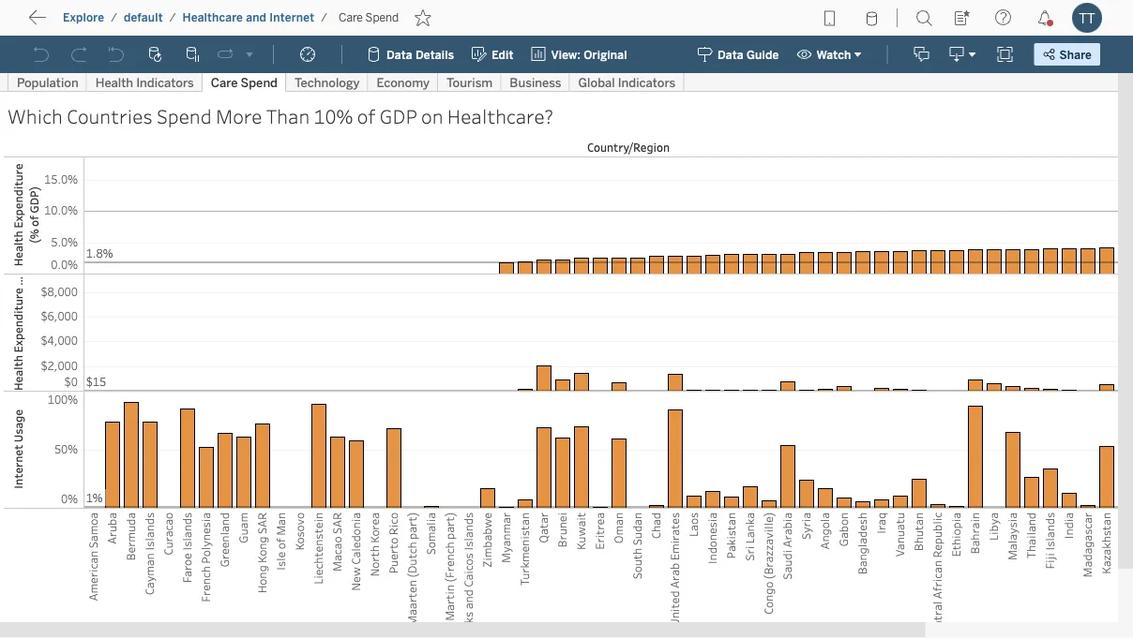 Task type: describe. For each thing, give the bounding box(es) containing it.
1 / from the left
[[111, 11, 117, 24]]

skip to content
[[49, 14, 161, 32]]

healthcare and internet link
[[182, 10, 315, 25]]

internet
[[270, 11, 314, 24]]

explore
[[63, 11, 104, 24]]

skip
[[49, 14, 81, 32]]

default link
[[123, 10, 164, 25]]

care
[[339, 11, 363, 24]]

care spend element
[[333, 11, 404, 24]]

care spend
[[339, 11, 399, 24]]

skip to content link
[[45, 11, 191, 36]]



Task type: vqa. For each thing, say whether or not it's contained in the screenshot.
menu at the left top of the page
no



Task type: locate. For each thing, give the bounding box(es) containing it.
content
[[103, 14, 161, 32]]

and
[[246, 11, 267, 24]]

/ right default
[[170, 11, 176, 24]]

/
[[111, 11, 117, 24], [170, 11, 176, 24], [321, 11, 327, 24]]

to
[[84, 14, 99, 32]]

explore link
[[62, 10, 105, 25]]

3 / from the left
[[321, 11, 327, 24]]

0 horizontal spatial /
[[111, 11, 117, 24]]

spend
[[365, 11, 399, 24]]

default
[[124, 11, 163, 24]]

healthcare
[[182, 11, 243, 24]]

1 horizontal spatial /
[[170, 11, 176, 24]]

explore / default / healthcare and internet /
[[63, 11, 327, 24]]

/ right to
[[111, 11, 117, 24]]

2 / from the left
[[170, 11, 176, 24]]

2 horizontal spatial /
[[321, 11, 327, 24]]

/ left care on the left top
[[321, 11, 327, 24]]



